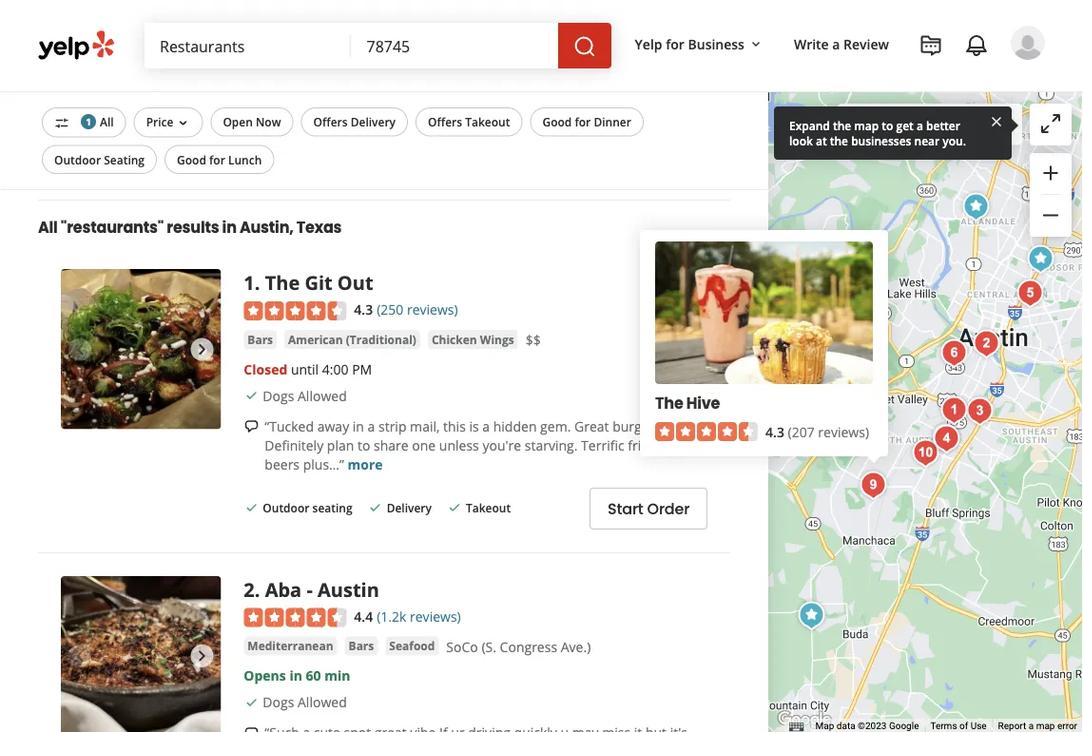 Task type: vqa. For each thing, say whether or not it's contained in the screenshot.
top Bars button
yes



Task type: describe. For each thing, give the bounding box(es) containing it.
zuzu handmade mexican food image
[[957, 188, 995, 226]]

1 horizontal spatial aba - austin image
[[968, 325, 1006, 363]]

opens in 60 min
[[244, 666, 350, 685]]

mediterranean link
[[244, 637, 337, 656]]

terms
[[930, 720, 957, 732]]

Near text field
[[367, 35, 543, 56]]

in inside ""tucked away in a strip mail, this is a hidden gem.   great burgers! definitely plan to share one unless you're starving. terrific fries. lots of beers plus…""
[[353, 417, 364, 435]]

0 horizontal spatial the git out image
[[61, 269, 221, 429]]

outdoor inside button
[[54, 152, 101, 167]]

slideshow element for 1
[[61, 269, 221, 429]]

offers delivery
[[313, 114, 396, 130]]

search image
[[573, 35, 596, 58]]

wings
[[480, 331, 514, 347]]

aba - austin link
[[265, 576, 379, 602]]

hideaway kitchen & bar image
[[961, 392, 999, 430]]

for for yelp for business
[[666, 35, 684, 53]]

2 seating from the top
[[312, 500, 352, 516]]

map for to
[[854, 117, 879, 133]]

1 all
[[86, 114, 114, 130]]

"tucked away in a strip mail, this is a hidden gem.   great burgers! definitely plan to share one unless you're starving. terrific fries. lots of beers plus…"
[[265, 417, 704, 473]]

2 16 speech v2 image from the top
[[244, 726, 259, 732]]

1 outdoor seating from the top
[[263, 157, 352, 172]]

next image for 1 . the git out
[[190, 338, 213, 361]]

zoom out image
[[1039, 204, 1062, 227]]

filters group
[[38, 107, 647, 174]]

results
[[167, 216, 219, 238]]

1 for 1 . the git out
[[244, 269, 255, 295]]

plan
[[327, 436, 354, 454]]

vic & al's image
[[1011, 274, 1049, 312]]

one
[[412, 436, 436, 454]]

yelp for business
[[635, 35, 744, 53]]

chicken wings link
[[428, 330, 518, 349]]

min
[[324, 666, 350, 685]]

good
[[381, 101, 412, 119]]

food
[[349, 27, 376, 42]]

report a map error link
[[998, 720, 1077, 732]]

good for good for dinner
[[542, 114, 572, 130]]

none field find
[[160, 35, 336, 56]]

chicken
[[407, 82, 454, 100]]

(207
[[788, 423, 815, 441]]

starving.
[[525, 436, 578, 454]]

hive
[[686, 392, 720, 414]]

1 . the git out
[[244, 269, 373, 295]]

google image
[[773, 707, 836, 732]]

all inside filters group
[[100, 114, 114, 130]]

wednesday
[[322, 55, 394, 73]]

2 takeout from the top
[[466, 500, 511, 516]]

the git out link
[[265, 269, 373, 295]]

japanese curry button
[[244, 25, 337, 44]]

to inside expand the map to get a better look at the businesses near you.
[[882, 117, 893, 133]]

expand map image
[[1039, 112, 1062, 135]]

mail,
[[410, 417, 440, 435]]

good for lunch
[[177, 152, 262, 167]]

austin,
[[240, 216, 293, 238]]

until for until 4:00 pm
[[291, 360, 319, 378]]

good for dinner button
[[530, 107, 644, 136]]

very
[[353, 120, 379, 138]]

yelp for business button
[[627, 27, 771, 61]]

next image for 2 . aba - austin
[[190, 645, 213, 667]]

seating
[[104, 152, 145, 167]]

start order link
[[590, 488, 708, 529]]

map
[[815, 720, 834, 732]]

all
[[551, 82, 565, 100]]

good for lunch button
[[165, 145, 274, 174]]

the git out image inside map region
[[935, 391, 973, 429]]

open
[[223, 114, 253, 130]]

2 outdoor seating from the top
[[263, 500, 352, 516]]

soco
[[446, 637, 478, 656]]

-
[[307, 576, 313, 602]]

best.
[[338, 82, 368, 100]]

1 previous image from the top
[[68, 33, 91, 56]]

(1.2k reviews) link
[[377, 605, 461, 626]]

4.3 for 4.3
[[354, 301, 373, 319]]

away
[[317, 417, 349, 435]]

more link for good
[[416, 120, 451, 138]]

(s.
[[482, 637, 496, 656]]

map for moves
[[938, 116, 966, 134]]

$$
[[526, 331, 541, 349]]

blows
[[511, 82, 547, 100]]

unless
[[439, 436, 479, 454]]

others
[[592, 82, 632, 100]]

price button
[[134, 107, 203, 137]]

16 filter v2 image
[[54, 115, 69, 131]]

0 horizontal spatial in
[[222, 216, 236, 238]]

takeout inside offers takeout button
[[465, 114, 510, 130]]

outdoor seating button
[[42, 145, 157, 174]]

a inside expand the map to get a better look at the businesses near you.
[[917, 117, 923, 133]]

outdoor seating
[[54, 152, 145, 167]]

0 horizontal spatial bars
[[248, 331, 273, 347]]

bars button for right bars "link"
[[345, 637, 378, 656]]

16 checkmark v2 image down unless on the bottom of the page
[[447, 500, 462, 515]]

order
[[647, 498, 689, 519]]

terms of use
[[930, 720, 987, 732]]

16 chevron down v2 image for yelp for business
[[748, 37, 763, 52]]

more for good
[[416, 120, 451, 138]]

working
[[655, 101, 705, 119]]

closed until wednesday
[[244, 55, 394, 73]]

uncle buda image
[[61, 0, 221, 125]]

outdoor down the beers
[[263, 500, 309, 516]]

search as map moves
[[876, 116, 1011, 134]]

mediterranean
[[248, 638, 333, 654]]

4.3 for 4.3 (207 reviews)
[[766, 423, 784, 441]]

lady
[[626, 101, 652, 119]]

a inside write a review link
[[832, 35, 840, 53]]

ruby a. image
[[1011, 26, 1045, 60]]

reviews) for 2 . aba - austin
[[410, 607, 461, 625]]

american
[[288, 331, 343, 347]]

1 horizontal spatial 4.3 star rating image
[[655, 422, 758, 441]]

closed until 4:00 pm
[[244, 360, 372, 378]]

karaage
[[457, 82, 508, 100]]

dinner
[[594, 114, 631, 130]]

review
[[843, 35, 889, 53]]

more link for share
[[348, 455, 383, 473]]

start
[[608, 498, 643, 519]]

register
[[288, 120, 336, 138]]

(250 reviews) link
[[377, 299, 458, 319]]

priced
[[307, 101, 346, 119]]

definitely
[[265, 436, 323, 454]]

16 chevron down v2 image for price
[[175, 115, 191, 131]]

map for error
[[1036, 720, 1055, 732]]

to inside ""tucked away in a strip mail, this is a hidden gem.   great burgers! definitely plan to share one unless you're starving. terrific fries. lots of beers plus…""
[[358, 436, 370, 454]]

4.7 star rating image
[[244, 0, 346, 16]]

lots
[[662, 436, 688, 454]]

1 vertical spatial delivery
[[387, 500, 432, 516]]

"restaurants"
[[61, 216, 164, 238]]

terms of use link
[[930, 720, 987, 732]]

gem.
[[540, 417, 571, 435]]

texas
[[296, 216, 342, 238]]



Task type: locate. For each thing, give the bounding box(es) containing it.
1 16 speech v2 image from the top
[[244, 84, 259, 99]]

4:00
[[322, 360, 349, 378]]

all left "restaurants"
[[38, 216, 58, 238]]

aba - austin image
[[968, 325, 1006, 363], [61, 576, 221, 732]]

until up "simply
[[291, 55, 319, 73]]

until for until wednesday
[[291, 55, 319, 73]]

16 checkmark v2 image down open now button
[[244, 156, 259, 172]]

reviews) up chicken
[[407, 301, 458, 319]]

closed for "simply the best. their chicken karaage blows all the others out of the water. priced well, good portions of food for price and the lady working the register is very nice"
[[244, 55, 287, 73]]

of left 'use'
[[959, 720, 968, 732]]

a left strip
[[368, 417, 375, 435]]

expand the map to get a better look at the businesses near you. tooltip
[[774, 106, 1012, 160]]

lunch
[[228, 152, 262, 167]]

the hive image
[[655, 242, 873, 384]]

to right plan
[[358, 436, 370, 454]]

good
[[542, 114, 572, 130], [177, 152, 206, 167]]

good down 'price' dropdown button
[[177, 152, 206, 167]]

1 horizontal spatial 16 checkmark v2 image
[[368, 500, 383, 515]]

this
[[443, 417, 466, 435]]

the little darlin' image
[[928, 420, 966, 458]]

more down plan
[[348, 455, 383, 473]]

the git out image
[[61, 269, 221, 429], [935, 391, 973, 429]]

reviews) for 1 . the git out
[[407, 301, 458, 319]]

chicken
[[432, 331, 477, 347]]

0 vertical spatial good
[[542, 114, 572, 130]]

16 chevron down v2 image right price
[[175, 115, 191, 131]]

map left get in the top right of the page
[[854, 117, 879, 133]]

1 horizontal spatial more link
[[416, 120, 451, 138]]

2 horizontal spatial in
[[353, 417, 364, 435]]

1 vertical spatial good
[[177, 152, 206, 167]]

. for 2
[[255, 576, 260, 602]]

allowed for -
[[298, 693, 347, 711]]

more link
[[416, 120, 451, 138], [348, 455, 383, 473]]

pm
[[352, 360, 372, 378]]

dogs allowed
[[263, 386, 347, 404], [263, 693, 347, 711]]

1 next image from the top
[[190, 338, 213, 361]]

1 takeout from the top
[[465, 114, 510, 130]]

for for good for lunch
[[209, 152, 225, 167]]

offers delivery button
[[301, 107, 408, 136]]

map left error
[[1036, 720, 1055, 732]]

outdoor
[[54, 152, 101, 167], [263, 157, 309, 172], [263, 500, 309, 516]]

0 horizontal spatial more
[[348, 455, 383, 473]]

1 vertical spatial dogs allowed
[[263, 693, 347, 711]]

bars button for the left bars "link"
[[244, 330, 277, 349]]

map
[[938, 116, 966, 134], [854, 117, 879, 133], [1036, 720, 1055, 732]]

slideshow element
[[61, 0, 221, 125], [61, 269, 221, 429], [61, 576, 221, 732]]

0 vertical spatial to
[[882, 117, 893, 133]]

0 vertical spatial delivery
[[351, 114, 396, 130]]

0 vertical spatial takeout
[[465, 114, 510, 130]]

None field
[[160, 35, 336, 56], [367, 35, 543, 56]]

soco (s. congress ave.)
[[446, 637, 591, 656]]

allowed for git
[[298, 386, 347, 404]]

2 vertical spatial in
[[289, 666, 302, 685]]

16 checkmark v2 image up 16 speech v2 icon
[[244, 388, 259, 403]]

offers inside button
[[428, 114, 462, 130]]

1 vertical spatial more link
[[348, 455, 383, 473]]

0 vertical spatial is
[[339, 120, 349, 138]]

slideshow element for 2
[[61, 576, 221, 732]]

more link down plan
[[348, 455, 383, 473]]

0 horizontal spatial 4.3
[[354, 301, 373, 319]]

is left the very
[[339, 120, 349, 138]]

of right out
[[660, 82, 673, 100]]

None search field
[[145, 23, 615, 68]]

offers takeout
[[428, 114, 510, 130]]

1 horizontal spatial offers
[[428, 114, 462, 130]]

bars down 4.4
[[349, 638, 374, 654]]

16 checkmark v2 image for dogs allowed
[[244, 695, 259, 710]]

1 slideshow element from the top
[[61, 0, 221, 125]]

yelp
[[635, 35, 662, 53]]

for inside good for lunch button
[[209, 152, 225, 167]]

1 vertical spatial more
[[348, 455, 383, 473]]

(1.2k reviews)
[[377, 607, 461, 625]]

1 vertical spatial next image
[[190, 645, 213, 667]]

0 vertical spatial 16 speech v2 image
[[244, 84, 259, 99]]

3 slideshow element from the top
[[61, 576, 221, 732]]

strip
[[378, 417, 406, 435]]

mediterranean button
[[244, 637, 337, 656]]

nice"
[[382, 120, 412, 138]]

austin
[[318, 576, 379, 602]]

1 vertical spatial aba - austin image
[[61, 576, 221, 732]]

seating
[[312, 157, 352, 172], [312, 500, 352, 516]]

1 dogs allowed from the top
[[263, 386, 347, 404]]

dogs for aba
[[263, 693, 294, 711]]

0 vertical spatial until
[[291, 55, 319, 73]]

to left get in the top right of the page
[[882, 117, 893, 133]]

1 inside 1 all
[[86, 115, 91, 128]]

16 checkmark v2 image for delivery
[[368, 500, 383, 515]]

0 horizontal spatial is
[[339, 120, 349, 138]]

error
[[1057, 720, 1077, 732]]

0 vertical spatial 4.3 star rating image
[[244, 301, 346, 320]]

delivery inside offers delivery button
[[351, 114, 396, 130]]

1 seating from the top
[[312, 157, 352, 172]]

bars link down 4.4
[[345, 637, 378, 656]]

16 checkmark v2 image
[[244, 156, 259, 172], [244, 388, 259, 403], [244, 500, 259, 515], [447, 500, 462, 515]]

0 vertical spatial the
[[265, 269, 300, 295]]

a right write
[[832, 35, 840, 53]]

16 chevron down v2 image inside 'price' dropdown button
[[175, 115, 191, 131]]

closed down 'japanese'
[[244, 55, 287, 73]]

1 horizontal spatial bars
[[349, 638, 374, 654]]

0 horizontal spatial bars link
[[244, 330, 277, 349]]

offers inside button
[[313, 114, 348, 130]]

previous image
[[68, 33, 91, 56], [68, 338, 91, 361], [68, 645, 91, 667]]

"tucked
[[265, 417, 314, 435]]

closed up 16 speech v2 icon
[[244, 360, 287, 378]]

ave.)
[[561, 637, 591, 656]]

1 vertical spatial all
[[38, 216, 58, 238]]

delivery
[[351, 114, 396, 130], [387, 500, 432, 516]]

1 vertical spatial bars
[[349, 638, 374, 654]]

dogs for the
[[263, 386, 294, 404]]

for for good for dinner
[[575, 114, 591, 130]]

you're
[[482, 436, 521, 454]]

all up outdoor seating
[[100, 114, 114, 130]]

2 vertical spatial previous image
[[68, 645, 91, 667]]

out
[[636, 82, 657, 100]]

in right results
[[222, 216, 236, 238]]

a right get in the top right of the page
[[917, 117, 923, 133]]

outdoor right lunch
[[263, 157, 309, 172]]

closed for dogs allowed
[[244, 360, 287, 378]]

1 horizontal spatial 1
[[244, 269, 255, 295]]

3 previous image from the top
[[68, 645, 91, 667]]

seating down register
[[312, 157, 352, 172]]

1 horizontal spatial more
[[416, 120, 451, 138]]

0 horizontal spatial 16 chevron down v2 image
[[175, 115, 191, 131]]

more link down portions on the top of page
[[416, 120, 451, 138]]

1 vertical spatial 4.3
[[766, 423, 784, 441]]

1 horizontal spatial in
[[289, 666, 302, 685]]

seating down plus…"
[[312, 500, 352, 516]]

terrific
[[581, 436, 624, 454]]

1 closed from the top
[[244, 55, 287, 73]]

artipasta image
[[907, 434, 945, 472]]

.
[[255, 269, 260, 295], [255, 576, 260, 602]]

of right lots
[[691, 436, 704, 454]]

the
[[265, 269, 300, 295], [655, 392, 683, 414]]

0 horizontal spatial map
[[854, 117, 879, 133]]

curry
[[302, 27, 334, 42]]

16 speech v2 image up open now button
[[244, 84, 259, 99]]

1 until from the top
[[291, 55, 319, 73]]

dogs allowed for git
[[263, 386, 347, 404]]

2 slideshow element from the top
[[61, 269, 221, 429]]

notifications image
[[965, 34, 988, 57]]

0 horizontal spatial aba - austin image
[[61, 576, 221, 732]]

a up you're
[[482, 417, 490, 435]]

2 vertical spatial slideshow element
[[61, 576, 221, 732]]

data
[[837, 720, 855, 732]]

"simply the best. their chicken karaage blows all the others out of the water. priced well, good portions of food for price and the lady working the register is very nice"
[[265, 82, 705, 138]]

1 vertical spatial slideshow element
[[61, 269, 221, 429]]

american (traditional) link
[[284, 330, 420, 349]]

16 checkmark v2 image down the opens
[[244, 695, 259, 710]]

1 for 1 all
[[86, 115, 91, 128]]

16 chevron down v2 image right business
[[748, 37, 763, 52]]

food trucks link
[[345, 25, 421, 44]]

1 horizontal spatial 4.3
[[766, 423, 784, 441]]

(1.2k
[[377, 607, 406, 625]]

2 . aba - austin
[[244, 576, 379, 602]]

none field near
[[367, 35, 543, 56]]

in
[[222, 216, 236, 238], [353, 417, 364, 435], [289, 666, 302, 685]]

4.4 link
[[354, 605, 373, 626]]

4.3 star rating image down 1 . the git out
[[244, 301, 346, 320]]

bars link left american
[[244, 330, 277, 349]]

0 vertical spatial outdoor seating
[[263, 157, 352, 172]]

in right away
[[353, 417, 364, 435]]

1 horizontal spatial the
[[655, 392, 683, 414]]

1 horizontal spatial map
[[938, 116, 966, 134]]

keyboard shortcuts image
[[789, 722, 804, 732]]

out
[[337, 269, 373, 295]]

1 vertical spatial bars button
[[345, 637, 378, 656]]

2 closed from the top
[[244, 360, 287, 378]]

1 vertical spatial in
[[353, 417, 364, 435]]

a
[[832, 35, 840, 53], [917, 117, 923, 133], [368, 417, 375, 435], [482, 417, 490, 435], [1029, 720, 1034, 732]]

outdoor down 16 filter v2 "icon"
[[54, 152, 101, 167]]

dogs allowed for -
[[263, 693, 347, 711]]

16 speech v2 image
[[244, 419, 259, 434]]

0 horizontal spatial all
[[38, 216, 58, 238]]

reviews) right (207
[[818, 423, 869, 441]]

outdoor seating down plus…"
[[263, 500, 352, 516]]

0 horizontal spatial good
[[177, 152, 206, 167]]

for right yelp
[[666, 35, 684, 53]]

1 vertical spatial 4.3 star rating image
[[655, 422, 758, 441]]

dogs down the opens
[[263, 693, 294, 711]]

4.3 star rating image
[[244, 301, 346, 320], [655, 422, 758, 441]]

report
[[998, 720, 1026, 732]]

outdoor seating down register
[[263, 157, 352, 172]]

trucks
[[379, 27, 417, 42]]

reviews) up seafood
[[410, 607, 461, 625]]

1 right 16 filter v2 "icon"
[[86, 115, 91, 128]]

0 vertical spatial 1
[[86, 115, 91, 128]]

aba
[[265, 576, 302, 602]]

allowed down 60
[[298, 693, 347, 711]]

more down portions on the top of page
[[416, 120, 451, 138]]

the left git
[[265, 269, 300, 295]]

0 vertical spatial aba - austin image
[[968, 325, 1006, 363]]

16 speech v2 image
[[244, 84, 259, 99], [244, 726, 259, 732]]

all
[[100, 114, 114, 130], [38, 216, 58, 238]]

2 previous image from the top
[[68, 338, 91, 361]]

the
[[314, 82, 334, 100], [568, 82, 589, 100], [676, 82, 697, 100], [602, 101, 623, 119], [833, 117, 851, 133], [265, 120, 285, 138], [830, 133, 848, 148]]

businesses
[[851, 133, 911, 148]]

for inside 'good for dinner' button
[[575, 114, 591, 130]]

for left lunch
[[209, 152, 225, 167]]

0 vertical spatial all
[[100, 114, 114, 130]]

price
[[146, 114, 173, 130]]

chicken wings button
[[428, 330, 518, 349]]

1 vertical spatial until
[[291, 360, 319, 378]]

. left "aba"
[[255, 576, 260, 602]]

4.3 (207 reviews)
[[766, 423, 869, 441]]

1 allowed from the top
[[298, 386, 347, 404]]

bars button left american
[[244, 330, 277, 349]]

1 horizontal spatial is
[[469, 417, 479, 435]]

is right this
[[469, 417, 479, 435]]

is inside ""simply the best. their chicken karaage blows all the others out of the water. priced well, good portions of food for price and the lady working the register is very nice""
[[339, 120, 349, 138]]

1 horizontal spatial to
[[882, 117, 893, 133]]

4.4 star rating image
[[244, 608, 346, 627]]

2 . from the top
[[255, 576, 260, 602]]

16 chevron down v2 image inside yelp for business button
[[748, 37, 763, 52]]

1 vertical spatial bars link
[[345, 637, 378, 656]]

of
[[660, 82, 673, 100], [471, 101, 484, 119], [691, 436, 704, 454], [959, 720, 968, 732]]

4.3
[[354, 301, 373, 319], [766, 423, 784, 441]]

for inside yelp for business button
[[666, 35, 684, 53]]

2
[[244, 576, 255, 602]]

for right price
[[575, 114, 591, 130]]

2 none field from the left
[[367, 35, 543, 56]]

0 vertical spatial dogs allowed
[[263, 386, 347, 404]]

2 dogs from the top
[[263, 693, 294, 711]]

bars button down 4.4
[[345, 637, 378, 656]]

0 vertical spatial 4.3
[[354, 301, 373, 319]]

outdoor seating
[[263, 157, 352, 172], [263, 500, 352, 516]]

1 vertical spatial the
[[655, 392, 683, 414]]

2 until from the top
[[291, 360, 319, 378]]

(250 reviews)
[[377, 301, 458, 319]]

search
[[876, 116, 918, 134]]

0 vertical spatial 16 chevron down v2 image
[[748, 37, 763, 52]]

1 dogs from the top
[[263, 386, 294, 404]]

reviews)
[[407, 301, 458, 319], [818, 423, 869, 441], [410, 607, 461, 625]]

seafood
[[389, 638, 435, 654]]

dogs allowed down the closed until 4:00 pm
[[263, 386, 347, 404]]

offers for offers takeout
[[428, 114, 462, 130]]

for down blows
[[519, 101, 537, 119]]

1 vertical spatial closed
[[244, 360, 287, 378]]

4.3 star rating image down hive
[[655, 422, 758, 441]]

japanese curry link
[[244, 25, 337, 44]]

1 horizontal spatial good
[[542, 114, 572, 130]]

next image
[[190, 338, 213, 361], [190, 645, 213, 667]]

1 horizontal spatial none field
[[367, 35, 543, 56]]

0 vertical spatial in
[[222, 216, 236, 238]]

user actions element
[[620, 24, 1072, 141]]

0 vertical spatial bars
[[248, 331, 273, 347]]

0 vertical spatial seating
[[312, 157, 352, 172]]

dogs allowed down 'opens in 60 min'
[[263, 693, 347, 711]]

of inside ""tucked away in a strip mail, this is a hidden gem.   great burgers! definitely plan to share one unless you're starving. terrific fries. lots of beers plus…""
[[691, 436, 704, 454]]

0 vertical spatial more link
[[416, 120, 451, 138]]

for inside ""simply the best. their chicken karaage blows all the others out of the water. priced well, good portions of food for price and the lady working the register is very nice""
[[519, 101, 537, 119]]

use
[[970, 720, 987, 732]]

previous image for 1
[[68, 338, 91, 361]]

2 offers from the left
[[428, 114, 462, 130]]

projects image
[[919, 34, 942, 57]]

1 vertical spatial allowed
[[298, 693, 347, 711]]

previous image for 2
[[68, 645, 91, 667]]

60
[[306, 666, 321, 685]]

2 allowed from the top
[[298, 693, 347, 711]]

start order
[[608, 498, 689, 519]]

Find text field
[[160, 35, 336, 56]]

dogs up '"tucked'
[[263, 386, 294, 404]]

get
[[896, 117, 914, 133]]

0 vertical spatial dogs
[[263, 386, 294, 404]]

write
[[794, 35, 829, 53]]

0 vertical spatial next image
[[190, 338, 213, 361]]

until left 4:00
[[291, 360, 319, 378]]

0 vertical spatial closed
[[244, 55, 287, 73]]

0 vertical spatial previous image
[[68, 33, 91, 56]]

1 vertical spatial previous image
[[68, 338, 91, 361]]

1 vertical spatial outdoor seating
[[263, 500, 352, 516]]

the kebab shop image
[[1022, 240, 1060, 278]]

map inside expand the map to get a better look at the businesses near you.
[[854, 117, 879, 133]]

good for dinner
[[542, 114, 631, 130]]

more for share
[[348, 455, 383, 473]]

16 speech v2 image down the opens
[[244, 726, 259, 732]]

0 vertical spatial 16 checkmark v2 image
[[368, 500, 383, 515]]

. down austin,
[[255, 269, 260, 295]]

bars left american
[[248, 331, 273, 347]]

offers for offers delivery
[[313, 114, 348, 130]]

1 horizontal spatial the git out image
[[935, 391, 973, 429]]

16 checkmark v2 image down share
[[368, 500, 383, 515]]

bars button
[[244, 330, 277, 349], [345, 637, 378, 656]]

0 horizontal spatial 1
[[86, 115, 91, 128]]

takeout down ""tucked away in a strip mail, this is a hidden gem.   great burgers! definitely plan to share one unless you're starving. terrific fries. lots of beers plus…""
[[466, 500, 511, 516]]

1 vertical spatial 16 speech v2 image
[[244, 726, 259, 732]]

food
[[487, 101, 516, 119]]

in left 60
[[289, 666, 302, 685]]

16 checkmark v2 image
[[368, 500, 383, 515], [244, 695, 259, 710]]

1 horizontal spatial all
[[100, 114, 114, 130]]

1 vertical spatial .
[[255, 576, 260, 602]]

close image
[[989, 113, 1004, 129]]

1 vertical spatial is
[[469, 417, 479, 435]]

4.3 left (207
[[766, 423, 784, 441]]

the left hive
[[655, 392, 683, 414]]

as
[[921, 116, 935, 134]]

expand
[[789, 117, 830, 133]]

the hive image
[[854, 466, 892, 504]]

next image
[[190, 33, 213, 56]]

ovenbird image
[[927, 419, 965, 457]]

0 vertical spatial bars link
[[244, 330, 277, 349]]

of down the karaage
[[471, 101, 484, 119]]

2 vertical spatial reviews)
[[410, 607, 461, 625]]

allowed down 4:00
[[298, 386, 347, 404]]

1 vertical spatial 16 chevron down v2 image
[[175, 115, 191, 131]]

1 vertical spatial takeout
[[466, 500, 511, 516]]

la popular - austin image
[[802, 323, 840, 361]]

0 horizontal spatial bars button
[[244, 330, 277, 349]]

dogs
[[263, 386, 294, 404], [263, 693, 294, 711]]

a right report
[[1029, 720, 1034, 732]]

16 chevron down v2 image
[[748, 37, 763, 52], [175, 115, 191, 131]]

16 checkmark v2 image down 16 speech v2 icon
[[244, 500, 259, 515]]

good for good for lunch
[[177, 152, 206, 167]]

0 vertical spatial slideshow element
[[61, 0, 221, 125]]

open now button
[[211, 107, 293, 136]]

1 offers from the left
[[313, 114, 348, 130]]

share
[[374, 436, 409, 454]]

write a review link
[[786, 27, 897, 61]]

0 vertical spatial .
[[255, 269, 260, 295]]

1 vertical spatial to
[[358, 436, 370, 454]]

zoom in image
[[1039, 162, 1062, 184]]

uncle buda image
[[793, 597, 831, 635]]

2 dogs allowed from the top
[[263, 693, 347, 711]]

1 horizontal spatial 16 chevron down v2 image
[[748, 37, 763, 52]]

is inside ""tucked away in a strip mail, this is a hidden gem.   great burgers! definitely plan to share one unless you're starving. terrific fries. lots of beers plus…""
[[469, 417, 479, 435]]

bars
[[248, 331, 273, 347], [349, 638, 374, 654]]

good down all
[[542, 114, 572, 130]]

seafood link
[[385, 637, 439, 656]]

map right the as
[[938, 116, 966, 134]]

loro image
[[935, 334, 973, 372]]

0 horizontal spatial 4.3 star rating image
[[244, 301, 346, 320]]

0 vertical spatial bars button
[[244, 330, 277, 349]]

2 next image from the top
[[190, 645, 213, 667]]

0 vertical spatial allowed
[[298, 386, 347, 404]]

food trucks button
[[345, 25, 421, 44]]

1 down austin,
[[244, 269, 255, 295]]

1 . from the top
[[255, 269, 260, 295]]

group
[[1030, 153, 1072, 237]]

4.3 left (250
[[354, 301, 373, 319]]

1 horizontal spatial bars link
[[345, 637, 378, 656]]

1 vertical spatial reviews)
[[818, 423, 869, 441]]

. for 1
[[255, 269, 260, 295]]

takeout down the karaage
[[465, 114, 510, 130]]

1 horizontal spatial bars button
[[345, 637, 378, 656]]

0 horizontal spatial more link
[[348, 455, 383, 473]]

better
[[926, 117, 960, 133]]

map region
[[762, 46, 1083, 732]]

1 none field from the left
[[160, 35, 336, 56]]

0 horizontal spatial to
[[358, 436, 370, 454]]

1 vertical spatial seating
[[312, 500, 352, 516]]



